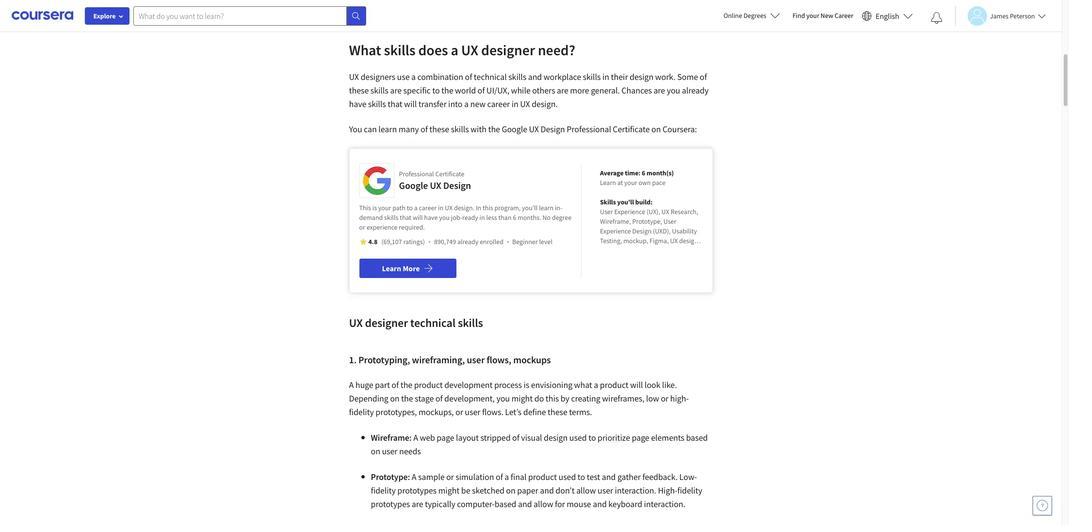 Task type: locate. For each thing, give the bounding box(es) containing it.
technical
[[474, 71, 507, 82], [410, 316, 456, 331]]

specific
[[403, 85, 431, 96]]

user down development,
[[465, 407, 481, 418]]

transfer
[[419, 98, 447, 110]]

2 horizontal spatial you
[[667, 85, 680, 96]]

0 vertical spatial might
[[512, 393, 533, 405]]

is inside a huge part of the product development process is envisioning what a product will look like. depending on the stage of development, you might do this by creating wireframes, low or high- fidelity prototypes, mockups, or user flows. let's define these terms.
[[524, 380, 529, 391]]

some
[[677, 71, 698, 82]]

1 vertical spatial technical
[[410, 316, 456, 331]]

0 vertical spatial design
[[541, 124, 565, 135]]

learn inside this is your path to a career in ux design. in this program, you'll learn in- demand skills that will have you job-ready in less than 6 months. no degree or experience required.
[[539, 204, 554, 213]]

on left coursera:
[[652, 124, 661, 135]]

a right the what at the bottom of the page
[[594, 380, 598, 391]]

allow up mouse
[[576, 486, 596, 497]]

0 horizontal spatial your
[[378, 204, 391, 213]]

1 vertical spatial design
[[679, 237, 698, 245]]

0 vertical spatial designer
[[481, 41, 535, 59]]

feedback.
[[643, 472, 678, 483]]

product up 'wireframes,'
[[600, 380, 629, 391]]

have up you
[[349, 98, 366, 110]]

your right find
[[807, 11, 820, 20]]

1 vertical spatial experience
[[600, 227, 631, 236]]

user up (uxd),
[[664, 217, 677, 226]]

1 vertical spatial learn
[[539, 204, 554, 213]]

stage
[[415, 393, 434, 405]]

simulation
[[456, 472, 494, 483]]

and inside ux designers use a combination of technical skills and workplace skills in their design work. some of these skills are specific to the world of ui/ux, while others are more general. chances are you already have skills that will transfer into a new career in ux design.
[[528, 71, 542, 82]]

design inside "skills you'll build: user experience (ux), ux research, wireframe, prototype, user experience design (uxd), usability testing, mockup, figma, ux design jobs"
[[679, 237, 698, 245]]

are down use
[[390, 85, 402, 96]]

1 vertical spatial google
[[399, 180, 428, 192]]

the down combination
[[442, 85, 453, 96]]

ux inside this is your path to a career in ux design. in this program, you'll learn in- demand skills that will have you job-ready in less than 6 months. no degree or experience required.
[[445, 204, 453, 213]]

a inside a web page layout stripped of visual design used to prioritize page elements based on user needs
[[413, 433, 418, 444]]

product
[[414, 380, 443, 391], [600, 380, 629, 391], [528, 472, 557, 483]]

to up transfer
[[432, 85, 440, 96]]

and right mouse
[[593, 499, 607, 510]]

design down prototype, in the right of the page
[[632, 227, 652, 236]]

0 horizontal spatial might
[[438, 486, 460, 497]]

a inside a sample or simulation of a final product used to test and gather feedback. low- fidelity prototypes might be sketched on paper and don't allow user interaction. high-fidelity prototypes are typically computer-based and allow for mouse and keyboard interaction.
[[412, 472, 417, 483]]

of inside a web page layout stripped of visual design used to prioritize page elements based on user needs
[[512, 433, 520, 444]]

layout
[[456, 433, 479, 444]]

does
[[418, 41, 448, 59]]

0 vertical spatial this
[[483, 204, 493, 213]]

ux designers use a combination of technical skills and workplace skills in their design work. some of these skills are specific to the world of ui/ux, while others are more general. chances are you already have skills that will transfer into a new career in ux design.
[[349, 71, 709, 110]]

to
[[432, 85, 440, 96], [407, 204, 413, 213], [589, 433, 596, 444], [578, 472, 585, 483]]

0 vertical spatial design.
[[532, 98, 558, 110]]

you'll
[[617, 198, 634, 207]]

1 vertical spatial your
[[624, 179, 637, 187]]

1 horizontal spatial learn
[[600, 179, 616, 187]]

0 horizontal spatial allow
[[534, 499, 553, 510]]

to left prioritize
[[589, 433, 596, 444]]

0 horizontal spatial design
[[544, 433, 568, 444]]

user inside a sample or simulation of a final product used to test and gather feedback. low- fidelity prototypes might be sketched on paper and don't allow user interaction. high-fidelity prototypes are typically computer-based and allow for mouse and keyboard interaction.
[[598, 486, 613, 497]]

learn left "more"
[[382, 264, 401, 274]]

skills inside this is your path to a career in ux design. in this program, you'll learn in- demand skills that will have you job-ready in less than 6 months. no degree or experience required.
[[384, 213, 399, 222]]

1 vertical spatial learn
[[382, 264, 401, 274]]

of up "sketched"
[[496, 472, 503, 483]]

into
[[448, 98, 463, 110]]

(ux),
[[647, 208, 660, 216]]

a web page layout stripped of visual design used to prioritize page elements based on user needs
[[371, 433, 708, 458]]

a inside a huge part of the product development process is envisioning what a product will look like. depending on the stage of development, you might do this by creating wireframes, low or high- fidelity prototypes, mockups, or user flows. let's define these terms.
[[349, 380, 354, 391]]

0 vertical spatial these
[[349, 85, 369, 96]]

a for web
[[413, 433, 418, 444]]

1 horizontal spatial designer
[[481, 41, 535, 59]]

career down ui/ux,
[[487, 98, 510, 110]]

used inside a web page layout stripped of visual design used to prioritize page elements based on user needs
[[569, 433, 587, 444]]

month(s)
[[647, 169, 674, 178]]

6 right than
[[513, 213, 516, 222]]

1 horizontal spatial design
[[630, 71, 654, 82]]

that down use
[[388, 98, 403, 110]]

a left web
[[413, 433, 418, 444]]

path
[[393, 204, 406, 213]]

your inside this is your path to a career in ux design. in this program, you'll learn in- demand skills that will have you job-ready in less than 6 months. no degree or experience required.
[[378, 204, 391, 213]]

mockups
[[513, 354, 551, 366]]

skills up use
[[384, 41, 416, 59]]

based inside a sample or simulation of a final product used to test and gather feedback. low- fidelity prototypes might be sketched on paper and don't allow user interaction. high-fidelity prototypes are typically computer-based and allow for mouse and keyboard interaction.
[[495, 499, 516, 510]]

a left huge
[[349, 380, 354, 391]]

(69,107
[[381, 238, 402, 246]]

find your new career
[[793, 11, 854, 20]]

experience down wireframe,
[[600, 227, 631, 236]]

0 vertical spatial a
[[349, 380, 354, 391]]

skills left with
[[451, 124, 469, 135]]

on up prototypes,
[[390, 393, 400, 405]]

allow left the for
[[534, 499, 553, 510]]

6 up own
[[642, 169, 645, 178]]

a huge part of the product development process is envisioning what a product will look like. depending on the stage of development, you might do this by creating wireframes, low or high- fidelity prototypes, mockups, or user flows. let's define these terms.
[[349, 380, 689, 418]]

mockup,
[[624, 237, 648, 245]]

of left visual
[[512, 433, 520, 444]]

used down terms.
[[569, 433, 587, 444]]

skills down the designers
[[371, 85, 389, 96]]

of up new
[[478, 85, 485, 96]]

in down professional certificate google ux design
[[438, 204, 444, 213]]

a for sample
[[412, 472, 417, 483]]

the
[[442, 85, 453, 96], [488, 124, 500, 135], [401, 380, 412, 391], [401, 393, 413, 405]]

learn right 'can'
[[379, 124, 397, 135]]

design down usability
[[679, 237, 698, 245]]

flows.
[[482, 407, 504, 418]]

1 horizontal spatial these
[[430, 124, 449, 135]]

or down development,
[[456, 407, 463, 418]]

needs
[[399, 446, 421, 458]]

or down the demand
[[359, 223, 365, 232]]

fidelity down "low-"
[[678, 486, 702, 497]]

you inside a huge part of the product development process is envisioning what a product will look like. depending on the stage of development, you might do this by creating wireframes, low or high- fidelity prototypes, mockups, or user flows. let's define these terms.
[[497, 393, 510, 405]]

1 horizontal spatial career
[[487, 98, 510, 110]]

product up stage
[[414, 380, 443, 391]]

0 horizontal spatial this
[[483, 204, 493, 213]]

1 horizontal spatial page
[[632, 433, 650, 444]]

depending
[[349, 393, 388, 405]]

be
[[461, 486, 470, 497]]

you down work.
[[667, 85, 680, 96]]

prototypes down sample
[[398, 486, 437, 497]]

0 vertical spatial 6
[[642, 169, 645, 178]]

development
[[445, 380, 493, 391]]

1 page from the left
[[437, 433, 454, 444]]

2 horizontal spatial product
[[600, 380, 629, 391]]

2 page from the left
[[632, 433, 650, 444]]

this is your path to a career in ux design. in this program, you'll learn in- demand skills that will have you job-ready in less than 6 months. no degree or experience required.
[[359, 204, 572, 232]]

4.8 (69,107 ratings)
[[368, 238, 425, 246]]

will inside this is your path to a career in ux design. in this program, you'll learn in- demand skills that will have you job-ready in less than 6 months. no degree or experience required.
[[413, 213, 423, 222]]

skills down path
[[384, 213, 399, 222]]

a
[[349, 380, 354, 391], [413, 433, 418, 444], [412, 472, 417, 483]]

890,749 already enrolled
[[434, 238, 504, 246]]

ui/ux,
[[487, 85, 509, 96]]

1 vertical spatial career
[[419, 204, 437, 213]]

these down transfer
[[430, 124, 449, 135]]

1 horizontal spatial your
[[624, 179, 637, 187]]

2 vertical spatial will
[[630, 380, 643, 391]]

user down wireframe:
[[382, 446, 398, 458]]

0 vertical spatial will
[[404, 98, 417, 110]]

0 horizontal spatial these
[[349, 85, 369, 96]]

used for product
[[559, 472, 576, 483]]

that inside ux designers use a combination of technical skills and workplace skills in their design work. some of these skills are specific to the world of ui/ux, while others are more general. chances are you already have skills that will transfer into a new career in ux design.
[[388, 98, 403, 110]]

1 vertical spatial will
[[413, 213, 423, 222]]

0 vertical spatial career
[[487, 98, 510, 110]]

1 vertical spatial design
[[443, 180, 471, 192]]

1 horizontal spatial learn
[[539, 204, 554, 213]]

google inside professional certificate google ux design
[[399, 180, 428, 192]]

user
[[600, 208, 613, 216], [664, 217, 677, 226]]

huge
[[355, 380, 373, 391]]

at
[[617, 179, 623, 187]]

0 vertical spatial is
[[372, 204, 377, 213]]

0 horizontal spatial career
[[419, 204, 437, 213]]

google right with
[[502, 124, 527, 135]]

1 horizontal spatial google
[[502, 124, 527, 135]]

learn down average
[[600, 179, 616, 187]]

that inside this is your path to a career in ux design. in this program, you'll learn in- demand skills that will have you job-ready in less than 6 months. no degree or experience required.
[[400, 213, 411, 222]]

your left path
[[378, 204, 391, 213]]

interaction.
[[615, 486, 656, 497], [644, 499, 686, 510]]

user
[[467, 354, 485, 366], [465, 407, 481, 418], [382, 446, 398, 458], [598, 486, 613, 497]]

low-
[[680, 472, 697, 483]]

0 horizontal spatial you
[[439, 213, 450, 222]]

prototype:
[[371, 472, 410, 483]]

a sample or simulation of a final product used to test and gather feedback. low- fidelity prototypes might be sketched on paper and don't allow user interaction. high-fidelity prototypes are typically computer-based and allow for mouse and keyboard interaction.
[[371, 472, 702, 510]]

1 horizontal spatial is
[[524, 380, 529, 391]]

1 horizontal spatial might
[[512, 393, 533, 405]]

0 vertical spatial you
[[667, 85, 680, 96]]

1 vertical spatial 6
[[513, 213, 516, 222]]

1 horizontal spatial design
[[541, 124, 565, 135]]

design down certificate
[[443, 180, 471, 192]]

1 horizontal spatial already
[[682, 85, 709, 96]]

google down professional
[[399, 180, 428, 192]]

a
[[451, 41, 458, 59], [411, 71, 416, 82], [464, 98, 469, 110], [414, 204, 418, 213], [594, 380, 598, 391], [505, 472, 509, 483]]

0 horizontal spatial designer
[[365, 316, 408, 331]]

google
[[502, 124, 527, 135], [399, 180, 428, 192]]

designer up ui/ux,
[[481, 41, 535, 59]]

1 vertical spatial you
[[439, 213, 450, 222]]

or inside this is your path to a career in ux design. in this program, you'll learn in- demand skills that will have you job-ready in less than 6 months. no degree or experience required.
[[359, 223, 365, 232]]

used for design
[[569, 433, 587, 444]]

technical up wireframing,
[[410, 316, 456, 331]]

based
[[686, 433, 708, 444], [495, 499, 516, 510]]

based inside a web page layout stripped of visual design used to prioritize page elements based on user needs
[[686, 433, 708, 444]]

on down "final"
[[506, 486, 516, 497]]

6 inside this is your path to a career in ux design. in this program, you'll learn in- demand skills that will have you job-ready in less than 6 months. no degree or experience required.
[[513, 213, 516, 222]]

on
[[652, 124, 661, 135], [390, 393, 400, 405], [371, 446, 380, 458], [506, 486, 516, 497]]

skills
[[384, 41, 416, 59], [509, 71, 526, 82], [583, 71, 601, 82], [371, 85, 389, 96], [368, 98, 386, 110], [451, 124, 469, 135], [384, 213, 399, 222], [458, 316, 483, 331]]

are left typically
[[412, 499, 423, 510]]

user inside a web page layout stripped of visual design used to prioritize page elements based on user needs
[[382, 446, 398, 458]]

low
[[646, 393, 659, 405]]

career
[[487, 98, 510, 110], [419, 204, 437, 213]]

1 horizontal spatial you
[[497, 393, 510, 405]]

0 horizontal spatial already
[[457, 238, 479, 246]]

1 horizontal spatial based
[[686, 433, 708, 444]]

1 vertical spatial a
[[413, 433, 418, 444]]

use
[[397, 71, 410, 82]]

0 vertical spatial have
[[349, 98, 366, 110]]

1 vertical spatial is
[[524, 380, 529, 391]]

in down while
[[512, 98, 519, 110]]

ux down while
[[520, 98, 530, 110]]

beginner
[[512, 238, 538, 246]]

0 vertical spatial design
[[630, 71, 654, 82]]

user inside a huge part of the product development process is envisioning what a product will look like. depending on the stage of development, you might do this by creating wireframes, low or high- fidelity prototypes, mockups, or user flows. let's define these terms.
[[465, 407, 481, 418]]

this
[[483, 204, 493, 213], [546, 393, 559, 405]]

are down work.
[[654, 85, 665, 96]]

you'll
[[522, 204, 538, 213]]

already
[[682, 85, 709, 96], [457, 238, 479, 246]]

degree
[[552, 213, 572, 222]]

these down the designers
[[349, 85, 369, 96]]

2 vertical spatial design
[[544, 433, 568, 444]]

you
[[667, 85, 680, 96], [439, 213, 450, 222], [497, 393, 510, 405]]

this left by
[[546, 393, 559, 405]]

based down "sketched"
[[495, 499, 516, 510]]

1 vertical spatial might
[[438, 486, 460, 497]]

will down specific on the left
[[404, 98, 417, 110]]

based right elements
[[686, 433, 708, 444]]

0 horizontal spatial product
[[414, 380, 443, 391]]

2 horizontal spatial these
[[548, 407, 568, 418]]

to inside a web page layout stripped of visual design used to prioritize page elements based on user needs
[[589, 433, 596, 444]]

1 horizontal spatial design.
[[532, 98, 558, 110]]

0 horizontal spatial design
[[443, 180, 471, 192]]

ux up job-
[[445, 204, 453, 213]]

0 vertical spatial that
[[388, 98, 403, 110]]

to inside a sample or simulation of a final product used to test and gather feedback. low- fidelity prototypes might be sketched on paper and don't allow user interaction. high-fidelity prototypes are typically computer-based and allow for mouse and keyboard interaction.
[[578, 472, 585, 483]]

a right path
[[414, 204, 418, 213]]

enrolled
[[480, 238, 504, 246]]

1 horizontal spatial this
[[546, 393, 559, 405]]

new
[[470, 98, 486, 110]]

on inside a web page layout stripped of visual design used to prioritize page elements based on user needs
[[371, 446, 380, 458]]

less
[[486, 213, 497, 222]]

allow
[[576, 486, 596, 497], [534, 499, 553, 510]]

a for huge
[[349, 380, 354, 391]]

2 horizontal spatial design
[[679, 237, 698, 245]]

will up required.
[[413, 213, 423, 222]]

what
[[349, 41, 381, 59]]

skills up 1. prototyping, wireframing, user flows, mockups
[[458, 316, 483, 331]]

workplace
[[544, 71, 581, 82]]

this right in
[[483, 204, 493, 213]]

0 horizontal spatial is
[[372, 204, 377, 213]]

0 vertical spatial already
[[682, 85, 709, 96]]

and up others
[[528, 71, 542, 82]]

0 horizontal spatial design.
[[454, 204, 475, 213]]

on down wireframe:
[[371, 446, 380, 458]]

0 horizontal spatial learn
[[382, 264, 401, 274]]

designer up the prototyping,
[[365, 316, 408, 331]]

1 vertical spatial this
[[546, 393, 559, 405]]

might up the let's
[[512, 393, 533, 405]]

prototypes down prototype:
[[371, 499, 410, 510]]

design. up ready
[[454, 204, 475, 213]]

design. down others
[[532, 98, 558, 110]]

average time: 6 month(s) learn at your own pace
[[600, 169, 674, 187]]

design up chances
[[630, 71, 654, 82]]

ux right (ux),
[[662, 208, 670, 216]]

you left job-
[[439, 213, 450, 222]]

1 vertical spatial used
[[559, 472, 576, 483]]

1 horizontal spatial 6
[[642, 169, 645, 178]]

james peterson button
[[955, 6, 1046, 25]]

show notifications image
[[931, 12, 943, 24]]

this inside this is your path to a career in ux design. in this program, you'll learn in- demand skills that will have you job-ready in less than 6 months. no degree or experience required.
[[483, 204, 493, 213]]

are inside a sample or simulation of a final product used to test and gather feedback. low- fidelity prototypes might be sketched on paper and don't allow user interaction. high-fidelity prototypes are typically computer-based and allow for mouse and keyboard interaction.
[[412, 499, 423, 510]]

your
[[807, 11, 820, 20], [624, 179, 637, 187], [378, 204, 391, 213]]

design inside professional certificate google ux design
[[443, 180, 471, 192]]

2 vertical spatial design
[[632, 227, 652, 236]]

0 horizontal spatial have
[[349, 98, 366, 110]]

What do you want to learn? text field
[[133, 6, 347, 25]]

might up typically
[[438, 486, 460, 497]]

1 horizontal spatial have
[[424, 213, 438, 222]]

1 horizontal spatial product
[[528, 472, 557, 483]]

ux down certificate
[[430, 180, 441, 192]]

1 horizontal spatial user
[[664, 217, 677, 226]]

2 vertical spatial your
[[378, 204, 391, 213]]

you inside ux designers use a combination of technical skills and workplace skills in their design work. some of these skills are specific to the world of ui/ux, while others are more general. chances are you already have skills that will transfer into a new career in ux design.
[[667, 85, 680, 96]]

you down process
[[497, 393, 510, 405]]

this inside a huge part of the product development process is envisioning what a product will look like. depending on the stage of development, you might do this by creating wireframes, low or high- fidelity prototypes, mockups, or user flows. let's define these terms.
[[546, 393, 559, 405]]

1 vertical spatial already
[[457, 238, 479, 246]]

in up "general."
[[603, 71, 609, 82]]

0 vertical spatial based
[[686, 433, 708, 444]]

james peterson
[[990, 11, 1035, 20]]

0 horizontal spatial google
[[399, 180, 428, 192]]

these down by
[[548, 407, 568, 418]]

0 vertical spatial allow
[[576, 486, 596, 497]]

2 vertical spatial you
[[497, 393, 510, 405]]

6
[[642, 169, 645, 178], [513, 213, 516, 222]]

mockups,
[[419, 407, 454, 418]]

a left sample
[[412, 472, 417, 483]]

1 horizontal spatial technical
[[474, 71, 507, 82]]

a inside a huge part of the product development process is envisioning what a product will look like. depending on the stage of development, you might do this by creating wireframes, low or high- fidelity prototypes, mockups, or user flows. let's define these terms.
[[594, 380, 598, 391]]

1 vertical spatial user
[[664, 217, 677, 226]]

interaction. down high- on the right bottom of page
[[644, 499, 686, 510]]

and left don't
[[540, 486, 554, 497]]

will left 'look'
[[630, 380, 643, 391]]

wireframing,
[[412, 354, 465, 366]]

0 vertical spatial learn
[[600, 179, 616, 187]]

used inside a sample or simulation of a final product used to test and gather feedback. low- fidelity prototypes might be sketched on paper and don't allow user interaction. high-fidelity prototypes are typically computer-based and allow for mouse and keyboard interaction.
[[559, 472, 576, 483]]

1 vertical spatial have
[[424, 213, 438, 222]]

by
[[561, 393, 570, 405]]

2 horizontal spatial your
[[807, 11, 820, 20]]

with
[[471, 124, 487, 135]]

None search field
[[133, 6, 366, 25]]

0 horizontal spatial based
[[495, 499, 516, 510]]

skills up while
[[509, 71, 526, 82]]

to inside this is your path to a career in ux design. in this program, you'll learn in- demand skills that will have you job-ready in less than 6 months. no degree or experience required.
[[407, 204, 413, 213]]

professional
[[567, 124, 611, 135]]

2 horizontal spatial design
[[632, 227, 652, 236]]

skills
[[600, 198, 616, 207]]

or right 'low'
[[661, 393, 669, 405]]

paper
[[517, 486, 538, 497]]

already right the '890,749' in the top left of the page
[[457, 238, 479, 246]]



Task type: describe. For each thing, give the bounding box(es) containing it.
own
[[639, 179, 651, 187]]

fidelity down prototype:
[[371, 486, 396, 497]]

world
[[455, 85, 476, 96]]

the left stage
[[401, 393, 413, 405]]

might inside a sample or simulation of a final product used to test and gather feedback. low- fidelity prototypes might be sketched on paper and don't allow user interaction. high-fidelity prototypes are typically computer-based and allow for mouse and keyboard interaction.
[[438, 486, 460, 497]]

of up the world
[[465, 71, 472, 82]]

english
[[876, 11, 900, 21]]

these inside a huge part of the product development process is envisioning what a product will look like. depending on the stage of development, you might do this by creating wireframes, low or high- fidelity prototypes, mockups, or user flows. let's define these terms.
[[548, 407, 568, 418]]

can
[[364, 124, 377, 135]]

peterson
[[1010, 11, 1035, 20]]

prototyping,
[[359, 354, 410, 366]]

ux up the 1.
[[349, 316, 363, 331]]

career inside this is your path to a career in ux design. in this program, you'll learn in- demand skills that will have you job-ready in less than 6 months. no degree or experience required.
[[419, 204, 437, 213]]

pace
[[652, 179, 666, 187]]

demand
[[359, 213, 383, 222]]

0 vertical spatial google
[[502, 124, 527, 135]]

user left flows, on the bottom of the page
[[467, 354, 485, 366]]

ux right does
[[461, 41, 478, 59]]

learn inside average time: 6 month(s) learn at your own pace
[[600, 179, 616, 187]]

of up the "mockups,"
[[436, 393, 443, 405]]

certificate
[[613, 124, 650, 135]]

program,
[[495, 204, 521, 213]]

design. inside ux designers use a combination of technical skills and workplace skills in their design work. some of these skills are specific to the world of ui/ux, while others are more general. chances are you already have skills that will transfer into a new career in ux design.
[[532, 98, 558, 110]]

others
[[532, 85, 555, 96]]

design inside "skills you'll build: user experience (ux), ux research, wireframe, prototype, user experience design (uxd), usability testing, mockup, figma, ux design jobs"
[[632, 227, 652, 236]]

google image
[[362, 166, 391, 196]]

this
[[359, 204, 371, 213]]

in left less at the left top of the page
[[480, 213, 485, 222]]

is inside this is your path to a career in ux design. in this program, you'll learn in- demand skills that will have you job-ready in less than 6 months. no degree or experience required.
[[372, 204, 377, 213]]

ux down ux designers use a combination of technical skills and workplace skills in their design work. some of these skills are specific to the world of ui/ux, while others are more general. chances are you already have skills that will transfer into a new career in ux design.
[[529, 124, 539, 135]]

explore
[[93, 12, 116, 20]]

0 vertical spatial experience
[[614, 208, 645, 216]]

visual
[[521, 433, 542, 444]]

what
[[574, 380, 592, 391]]

the right with
[[488, 124, 500, 135]]

beginner level
[[512, 238, 553, 246]]

coursera image
[[12, 8, 73, 23]]

find your new career link
[[788, 10, 858, 22]]

online
[[724, 11, 742, 20]]

than
[[499, 213, 512, 222]]

have inside ux designers use a combination of technical skills and workplace skills in their design work. some of these skills are specific to the world of ui/ux, while others are more general. chances are you already have skills that will transfer into a new career in ux design.
[[349, 98, 366, 110]]

1 vertical spatial allow
[[534, 499, 553, 510]]

design. inside this is your path to a career in ux design. in this program, you'll learn in- demand skills that will have you job-ready in less than 6 months. no degree or experience required.
[[454, 204, 475, 213]]

flows,
[[487, 354, 511, 366]]

a right 'into'
[[464, 98, 469, 110]]

find
[[793, 11, 805, 20]]

or inside a sample or simulation of a final product used to test and gather feedback. low- fidelity prototypes might be sketched on paper and don't allow user interaction. high-fidelity prototypes are typically computer-based and allow for mouse and keyboard interaction.
[[446, 472, 454, 483]]

and down paper on the bottom
[[518, 499, 532, 510]]

already inside ux designers use a combination of technical skills and workplace skills in their design work. some of these skills are specific to the world of ui/ux, while others are more general. chances are you already have skills that will transfer into a new career in ux design.
[[682, 85, 709, 96]]

skills up more
[[583, 71, 601, 82]]

a inside a sample or simulation of a final product used to test and gather feedback. low- fidelity prototypes might be sketched on paper and don't allow user interaction. high-fidelity prototypes are typically computer-based and allow for mouse and keyboard interaction.
[[505, 472, 509, 483]]

will inside ux designers use a combination of technical skills and workplace skills in their design work. some of these skills are specific to the world of ui/ux, while others are more general. chances are you already have skills that will transfer into a new career in ux design.
[[404, 98, 417, 110]]

learn more
[[382, 264, 420, 274]]

ux designer technical skills
[[349, 316, 483, 331]]

new
[[821, 11, 834, 20]]

professional certificate google ux design
[[399, 170, 471, 192]]

you inside this is your path to a career in ux design. in this program, you'll learn in- demand skills that will have you job-ready in less than 6 months. no degree or experience required.
[[439, 213, 450, 222]]

more
[[403, 264, 420, 274]]

product inside a sample or simulation of a final product used to test and gather feedback. low- fidelity prototypes might be sketched on paper and don't allow user interaction. high-fidelity prototypes are typically computer-based and allow for mouse and keyboard interaction.
[[528, 472, 557, 483]]

to inside ux designers use a combination of technical skills and workplace skills in their design work. some of these skills are specific to the world of ui/ux, while others are more general. chances are you already have skills that will transfer into a new career in ux design.
[[432, 85, 440, 96]]

let's
[[505, 407, 522, 418]]

final
[[511, 472, 527, 483]]

many
[[399, 124, 419, 135]]

web
[[420, 433, 435, 444]]

wireframe,
[[600, 217, 631, 226]]

ux down usability
[[670, 237, 678, 245]]

technical inside ux designers use a combination of technical skills and workplace skills in their design work. some of these skills are specific to the world of ui/ux, while others are more general. chances are you already have skills that will transfer into a new career in ux design.
[[474, 71, 507, 82]]

skills up 'can'
[[368, 98, 386, 110]]

like.
[[662, 380, 677, 391]]

terms.
[[569, 407, 592, 418]]

research,
[[671, 208, 698, 216]]

computer-
[[457, 499, 495, 510]]

a right does
[[451, 41, 458, 59]]

stripped
[[481, 433, 511, 444]]

envisioning
[[531, 380, 573, 391]]

prioritize
[[598, 433, 630, 444]]

sketched
[[472, 486, 505, 497]]

ux inside professional certificate google ux design
[[430, 180, 441, 192]]

no
[[543, 213, 551, 222]]

while
[[511, 85, 531, 96]]

don't
[[556, 486, 575, 497]]

on inside a sample or simulation of a final product used to test and gather feedback. low- fidelity prototypes might be sketched on paper and don't allow user interaction. high-fidelity prototypes are typically computer-based and allow for mouse and keyboard interaction.
[[506, 486, 516, 497]]

1 vertical spatial prototypes
[[371, 499, 410, 510]]

explore button
[[85, 7, 130, 25]]

need?
[[538, 41, 575, 59]]

a right use
[[411, 71, 416, 82]]

time:
[[625, 169, 641, 178]]

professional
[[399, 170, 434, 179]]

part
[[375, 380, 390, 391]]

are down workplace at the top right
[[557, 85, 569, 96]]

job-
[[451, 213, 462, 222]]

the inside ux designers use a combination of technical skills and workplace skills in their design work. some of these skills are specific to the world of ui/ux, while others are more general. chances are you already have skills that will transfer into a new career in ux design.
[[442, 85, 453, 96]]

coursera:
[[663, 124, 697, 135]]

gather
[[618, 472, 641, 483]]

1 vertical spatial interaction.
[[644, 499, 686, 510]]

learn inside button
[[382, 264, 401, 274]]

might inside a huge part of the product development process is envisioning what a product will look like. depending on the stage of development, you might do this by creating wireframes, low or high- fidelity prototypes, mockups, or user flows. let's define these terms.
[[512, 393, 533, 405]]

0 horizontal spatial learn
[[379, 124, 397, 135]]

wireframes,
[[602, 393, 645, 405]]

more
[[570, 85, 589, 96]]

jobs
[[600, 246, 612, 255]]

0 vertical spatial your
[[807, 11, 820, 20]]

look
[[645, 380, 661, 391]]

1 vertical spatial designer
[[365, 316, 408, 331]]

process
[[494, 380, 522, 391]]

for
[[555, 499, 565, 510]]

(uxd),
[[653, 227, 671, 236]]

the right 'part'
[[401, 380, 412, 391]]

career inside ux designers use a combination of technical skills and workplace skills in their design work. some of these skills are specific to the world of ui/ux, while others are more general. chances are you already have skills that will transfer into a new career in ux design.
[[487, 98, 510, 110]]

0 vertical spatial user
[[600, 208, 613, 216]]

you can learn many of these skills with the google ux design professional certificate on coursera:
[[349, 124, 697, 135]]

design inside a web page layout stripped of visual design used to prioritize page elements based on user needs
[[544, 433, 568, 444]]

of right 'part'
[[392, 380, 399, 391]]

wireframe:
[[371, 433, 412, 444]]

chances
[[622, 85, 652, 96]]

development,
[[444, 393, 495, 405]]

work.
[[655, 71, 676, 82]]

4.8
[[368, 238, 378, 246]]

of right many
[[421, 124, 428, 135]]

will inside a huge part of the product development process is envisioning what a product will look like. depending on the stage of development, you might do this by creating wireframes, low or high- fidelity prototypes, mockups, or user flows. let's define these terms.
[[630, 380, 643, 391]]

and right test at the right of page
[[602, 472, 616, 483]]

months.
[[518, 213, 541, 222]]

of inside a sample or simulation of a final product used to test and gather feedback. low- fidelity prototypes might be sketched on paper and don't allow user interaction. high-fidelity prototypes are typically computer-based and allow for mouse and keyboard interaction.
[[496, 472, 503, 483]]

elements
[[651, 433, 685, 444]]

ratings)
[[403, 238, 425, 246]]

skills you'll build: user experience (ux), ux research, wireframe, prototype, user experience design (uxd), usability testing, mockup, figma, ux design jobs
[[600, 198, 698, 255]]

have inside this is your path to a career in ux design. in this program, you'll learn in- demand skills that will have you job-ready in less than 6 months. no degree or experience required.
[[424, 213, 438, 222]]

your inside average time: 6 month(s) learn at your own pace
[[624, 179, 637, 187]]

certificate
[[435, 170, 465, 179]]

define
[[523, 407, 546, 418]]

james
[[990, 11, 1009, 20]]

0 vertical spatial interaction.
[[615, 486, 656, 497]]

0 horizontal spatial technical
[[410, 316, 456, 331]]

level
[[539, 238, 553, 246]]

prototypes,
[[376, 407, 417, 418]]

1 vertical spatial these
[[430, 124, 449, 135]]

0 vertical spatial prototypes
[[398, 486, 437, 497]]

design inside ux designers use a combination of technical skills and workplace skills in their design work. some of these skills are specific to the world of ui/ux, while others are more general. chances are you already have skills that will transfer into a new career in ux design.
[[630, 71, 654, 82]]

fidelity inside a huge part of the product development process is envisioning what a product will look like. depending on the stage of development, you might do this by creating wireframes, low or high- fidelity prototypes, mockups, or user flows. let's define these terms.
[[349, 407, 374, 418]]

890,749
[[434, 238, 456, 246]]

help center image
[[1037, 501, 1048, 512]]

these inside ux designers use a combination of technical skills and workplace skills in their design work. some of these skills are specific to the world of ui/ux, while others are more general. chances are you already have skills that will transfer into a new career in ux design.
[[349, 85, 369, 96]]

designers
[[361, 71, 395, 82]]

1. prototyping, wireframing, user flows, mockups
[[349, 354, 551, 366]]

1.
[[349, 354, 357, 366]]

a inside this is your path to a career in ux design. in this program, you'll learn in- demand skills that will have you job-ready in less than 6 months. no degree or experience required.
[[414, 204, 418, 213]]

creating
[[571, 393, 601, 405]]

6 inside average time: 6 month(s) learn at your own pace
[[642, 169, 645, 178]]

on inside a huge part of the product development process is envisioning what a product will look like. depending on the stage of development, you might do this by creating wireframes, low or high- fidelity prototypes, mockups, or user flows. let's define these terms.
[[390, 393, 400, 405]]

of right some
[[700, 71, 707, 82]]

ux left the designers
[[349, 71, 359, 82]]



Task type: vqa. For each thing, say whether or not it's contained in the screenshot.
a in the this is your path to a career in ux design. in this program, you'll learn in- demand skills that will have you job-ready in less than 6 months. no degree or experience required.
yes



